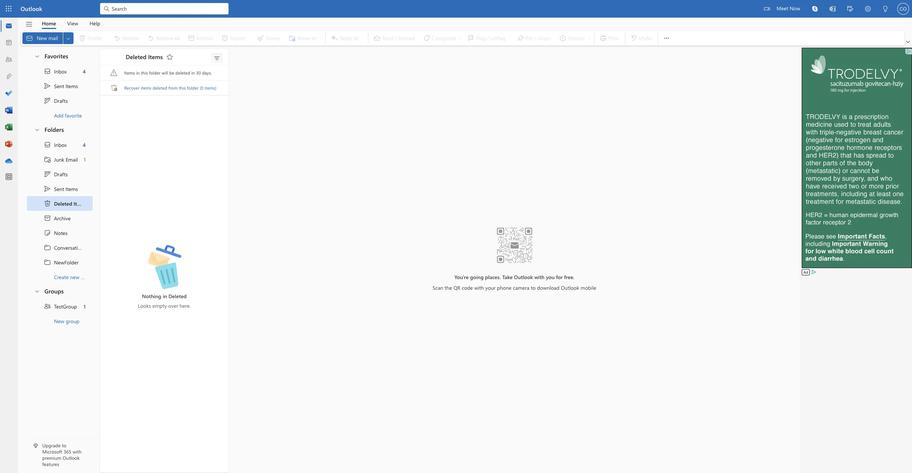 Task type: vqa. For each thing, say whether or not it's contained in the screenshot.


Task type: locate. For each thing, give the bounding box(es) containing it.
 down 
[[44, 244, 51, 252]]

0 vertical spatial to
[[531, 285, 536, 292]]

 inside "favorites" tree
[[44, 97, 51, 104]]

 button
[[63, 32, 73, 44]]


[[213, 55, 221, 62]]

0 horizontal spatial folder
[[81, 274, 94, 281]]


[[44, 97, 51, 104], [44, 171, 51, 178]]

 button down  new mail
[[31, 49, 43, 63]]

meet now
[[777, 5, 801, 12]]

junk
[[54, 156, 64, 163]]

in for deleted
[[163, 293, 167, 300]]

 for 
[[44, 141, 51, 149]]

 button
[[860, 0, 877, 19]]

create new folder
[[54, 274, 94, 281]]

0 vertical spatial inbox
[[54, 68, 67, 75]]

 left folders
[[34, 127, 40, 133]]

folder inside button
[[187, 85, 199, 91]]

will
[[162, 70, 168, 76]]

this right the 'from'
[[179, 85, 186, 91]]

1 vertical spatial 1
[[84, 303, 86, 310]]

1 vertical spatial 
[[44, 171, 51, 178]]

over
[[168, 303, 178, 310]]

new left group
[[54, 318, 64, 325]]


[[25, 20, 33, 28]]

0 vertical spatial 1
[[84, 156, 86, 163]]

1 vertical spatial  inbox
[[44, 141, 67, 149]]

 up add favorite tree item
[[44, 97, 51, 104]]

 button left folders
[[31, 123, 43, 136]]

4 up  tree item
[[83, 141, 86, 148]]

2  from the top
[[44, 259, 51, 266]]

favorites tree
[[27, 46, 93, 123]]

2 vertical spatial with
[[73, 449, 82, 455]]

4 inside "favorites" tree
[[83, 68, 86, 75]]

 inside groups tree item
[[34, 289, 40, 294]]

 tree item down the junk
[[27, 167, 93, 182]]

1  tree item from the top
[[27, 64, 93, 79]]

0 vertical spatial  button
[[31, 49, 43, 63]]

 inbox up the junk
[[44, 141, 67, 149]]

sent up add on the top
[[54, 83, 64, 90]]

with
[[535, 274, 545, 281], [475, 285, 484, 292], [73, 449, 82, 455]]

1 inside  tree item
[[84, 156, 86, 163]]

1 horizontal spatial in
[[163, 293, 167, 300]]


[[44, 156, 51, 163]]

0 vertical spatial  inbox
[[44, 68, 67, 75]]

0 vertical spatial new
[[37, 34, 47, 41]]

 sent items up add favorite tree item
[[44, 82, 78, 90]]

0 vertical spatial  tree item
[[27, 79, 93, 93]]

nothing
[[142, 293, 161, 300]]

deleted up over
[[169, 293, 187, 300]]

folder right new
[[81, 274, 94, 281]]

 notes
[[44, 230, 68, 237]]

premium features image
[[33, 444, 38, 449]]

drafts down  junk email
[[54, 171, 68, 178]]

with right '365'
[[73, 449, 82, 455]]

outlook link
[[21, 0, 42, 18]]

mail
[[48, 34, 58, 41]]

inbox inside "favorites" tree
[[54, 68, 67, 75]]

0 vertical spatial 
[[44, 82, 51, 90]]

in up empty
[[163, 293, 167, 300]]

0 vertical spatial  tree item
[[27, 93, 93, 108]]


[[848, 6, 854, 12]]

deleted inside  deleted items
[[54, 200, 72, 207]]

 tree item
[[27, 79, 93, 93], [27, 182, 93, 196]]

 drafts down the junk
[[44, 171, 68, 178]]

0 horizontal spatial this
[[141, 70, 148, 76]]

 tree item
[[27, 241, 102, 255], [27, 255, 93, 270]]

2 inbox from the top
[[54, 141, 67, 148]]

 button inside favorites tree item
[[31, 49, 43, 63]]

1 inbox from the top
[[54, 68, 67, 75]]

1 horizontal spatial to
[[531, 285, 536, 292]]

1 inside  tree item
[[84, 303, 86, 310]]

1 vertical spatial sent
[[54, 186, 64, 193]]

1 horizontal spatial new
[[54, 318, 64, 325]]

 up the ''
[[44, 141, 51, 149]]

 for  conversation history
[[44, 244, 51, 252]]

 tree item
[[27, 226, 93, 241]]

this inside button
[[179, 85, 186, 91]]

1 vertical spatial  tree item
[[27, 167, 93, 182]]

 tree item
[[27, 196, 93, 211]]

 inside folders tree item
[[34, 127, 40, 133]]

0 vertical spatial deleted
[[126, 53, 147, 61]]

 for  newfolder
[[44, 259, 51, 266]]

 tree item
[[27, 152, 93, 167]]

4 down favorites tree item
[[83, 68, 86, 75]]

nothing in deleted looks empty over here.
[[138, 293, 191, 310]]

files image
[[5, 73, 13, 81]]

drafts for 
[[54, 171, 68, 178]]

items
[[141, 85, 151, 91]]

1 vertical spatial deleted
[[54, 200, 72, 207]]

drafts for 
[[54, 97, 68, 104]]


[[44, 303, 51, 310]]

2  from the top
[[44, 171, 51, 178]]

 down favorites
[[44, 68, 51, 75]]

1 vertical spatial inbox
[[54, 141, 67, 148]]

1  sent items from the top
[[44, 82, 78, 90]]

inbox down favorites tree item
[[54, 68, 67, 75]]

1 vertical spatial 
[[44, 259, 51, 266]]

1 vertical spatial 4
[[83, 141, 86, 148]]

to do image
[[5, 90, 13, 97]]

in inside nothing in deleted looks empty over here.
[[163, 293, 167, 300]]

0 vertical spatial sent
[[54, 83, 64, 90]]

scan
[[433, 285, 443, 292]]

 tree item up  deleted items
[[27, 182, 93, 196]]

1 vertical spatial  tree item
[[27, 182, 93, 196]]

0 vertical spatial drafts
[[54, 97, 68, 104]]

to inside upgrade to microsoft 365 with premium outlook features
[[62, 443, 66, 449]]

2 4 from the top
[[83, 141, 86, 148]]

outlook down free.
[[561, 285, 580, 292]]

email
[[66, 156, 78, 163]]

 down favorites
[[44, 82, 51, 90]]

1  button from the top
[[31, 49, 43, 63]]

places.
[[485, 274, 501, 281]]

phone
[[497, 285, 512, 292]]

 tree item up newfolder
[[27, 241, 102, 255]]

 drafts inside tree
[[44, 171, 68, 178]]

1 1 from the top
[[84, 156, 86, 163]]

2  from the top
[[44, 141, 51, 149]]

items inside "favorites" tree
[[66, 83, 78, 90]]

 inbox down favorites
[[44, 68, 67, 75]]

view button
[[62, 18, 84, 29]]

 tree item for 
[[27, 64, 93, 79]]

 tree item up create
[[27, 255, 93, 270]]

sent
[[54, 83, 64, 90], [54, 186, 64, 193]]

1 horizontal spatial this
[[179, 85, 186, 91]]

 button inside groups tree item
[[31, 285, 43, 298]]

1 vertical spatial  drafts
[[44, 171, 68, 178]]

 button
[[660, 31, 674, 46]]

powerpoint image
[[5, 141, 13, 148]]

 up 
[[44, 185, 51, 193]]

0 horizontal spatial deleted
[[153, 85, 167, 91]]

 inbox for 
[[44, 68, 67, 75]]

deleted left the 'from'
[[153, 85, 167, 91]]

1 horizontal spatial with
[[475, 285, 484, 292]]

 right mail
[[65, 35, 71, 41]]


[[44, 68, 51, 75], [44, 141, 51, 149]]

outlook right premium
[[63, 455, 80, 462]]

0 vertical spatial  sent items
[[44, 82, 78, 90]]

1  from the top
[[44, 68, 51, 75]]

1  from the top
[[44, 97, 51, 104]]

1 vertical spatial  button
[[31, 123, 43, 136]]

application
[[0, 0, 913, 474]]

2  drafts from the top
[[44, 171, 68, 178]]

sent up  tree item
[[54, 186, 64, 193]]

2  tree item from the top
[[27, 255, 93, 270]]

folder
[[149, 70, 161, 76], [187, 85, 199, 91], [81, 274, 94, 281]]

the
[[445, 285, 452, 292]]

1 vertical spatial new
[[54, 318, 64, 325]]

 left the groups at the bottom left
[[34, 289, 40, 294]]

days.
[[202, 70, 212, 76]]

1 vertical spatial this
[[179, 85, 186, 91]]

0 horizontal spatial to
[[62, 443, 66, 449]]

in left 30
[[191, 70, 195, 76]]

 drafts for 
[[44, 171, 68, 178]]

 tree item for 
[[27, 138, 93, 152]]

1 4 from the top
[[83, 68, 86, 75]]

1 vertical spatial 
[[44, 185, 51, 193]]

1 horizontal spatial deleted
[[175, 70, 190, 76]]

0 vertical spatial 4
[[83, 68, 86, 75]]

new inside tree item
[[54, 318, 64, 325]]

inbox up  junk email
[[54, 141, 67, 148]]

1 horizontal spatial deleted
[[126, 53, 147, 61]]

deleted up archive
[[54, 200, 72, 207]]

2  tree item from the top
[[27, 138, 93, 152]]

items up  deleted items
[[66, 186, 78, 193]]

0 vertical spatial  tree item
[[27, 64, 93, 79]]

0 horizontal spatial with
[[73, 449, 82, 455]]

drafts inside "favorites" tree
[[54, 97, 68, 104]]

folder left will
[[149, 70, 161, 76]]

 button inside folders tree item
[[31, 123, 43, 136]]

0 vertical spatial this
[[141, 70, 148, 76]]

folder inside tree item
[[81, 274, 94, 281]]

tree containing 
[[27, 138, 102, 285]]

this up items on the top left of page
[[141, 70, 148, 76]]

2 vertical spatial deleted
[[169, 293, 187, 300]]

0 vertical spatial with
[[535, 274, 545, 281]]

deleted
[[175, 70, 190, 76], [153, 85, 167, 91]]


[[44, 82, 51, 90], [44, 185, 51, 193]]

new left mail
[[37, 34, 47, 41]]

add
[[54, 112, 63, 119]]

word image
[[5, 107, 13, 114]]

deleted items heading
[[116, 49, 176, 65]]

tab list
[[36, 18, 106, 29]]

folder left (0
[[187, 85, 199, 91]]

0 vertical spatial deleted
[[175, 70, 190, 76]]

to right camera
[[531, 285, 536, 292]]

1 vertical spatial drafts
[[54, 171, 68, 178]]

 for favorites
[[34, 53, 40, 59]]

1 drafts from the top
[[54, 97, 68, 104]]

1 for 
[[84, 303, 86, 310]]

1  tree item from the top
[[27, 93, 93, 108]]

 tree item up add favorite tree item
[[27, 79, 93, 93]]

1 right email
[[84, 156, 86, 163]]

items inside  deleted items
[[74, 200, 87, 207]]

items up the favorite
[[66, 83, 78, 90]]

 button
[[807, 0, 824, 18]]

 drafts for 
[[44, 97, 68, 104]]

tree
[[27, 138, 102, 285]]

 inbox inside "favorites" tree
[[44, 68, 67, 75]]

3  button from the top
[[31, 285, 43, 298]]

items
[[148, 53, 163, 61], [124, 70, 135, 76], [66, 83, 78, 90], [66, 186, 78, 193], [74, 200, 87, 207]]

application containing outlook
[[0, 0, 913, 474]]

1 vertical spatial to
[[62, 443, 66, 449]]

in up recover
[[136, 70, 140, 76]]

 sent items
[[44, 82, 78, 90], [44, 185, 78, 193]]

with left you
[[535, 274, 545, 281]]

drafts up add favorite tree item
[[54, 97, 68, 104]]

2 horizontal spatial with
[[535, 274, 545, 281]]

1  inbox from the top
[[44, 68, 67, 75]]

 inside "favorites" tree
[[44, 68, 51, 75]]

help button
[[84, 18, 106, 29]]

1 for 
[[84, 156, 86, 163]]

 for folders
[[34, 127, 40, 133]]

 drafts up add on the top
[[44, 97, 68, 104]]

 drafts inside "favorites" tree
[[44, 97, 68, 104]]

1 horizontal spatial folder
[[149, 70, 161, 76]]

0 vertical spatial 
[[44, 244, 51, 252]]

this
[[141, 70, 148, 76], [179, 85, 186, 91]]

 left newfolder
[[44, 259, 51, 266]]

download
[[537, 285, 560, 292]]

 button left the groups at the bottom left
[[31, 285, 43, 298]]

create
[[54, 274, 69, 281]]

 tree item up add on the top
[[27, 93, 93, 108]]

 for 
[[44, 97, 51, 104]]

create new folder tree item
[[27, 270, 94, 285]]


[[764, 6, 770, 12]]

 down  new mail
[[34, 53, 40, 59]]

items left 
[[148, 53, 163, 61]]

2  tree item from the top
[[27, 167, 93, 182]]

to right upgrade
[[62, 443, 66, 449]]

2 vertical spatial  button
[[31, 285, 43, 298]]

1 sent from the top
[[54, 83, 64, 90]]

0 vertical spatial  drafts
[[44, 97, 68, 104]]

1 vertical spatial folder
[[187, 85, 199, 91]]

2 horizontal spatial deleted
[[169, 293, 187, 300]]

new
[[70, 274, 79, 281]]

0 horizontal spatial new
[[37, 34, 47, 41]]

 for 
[[44, 171, 51, 178]]

1  drafts from the top
[[44, 97, 68, 104]]

 button
[[22, 18, 36, 31]]

 tree item
[[27, 93, 93, 108], [27, 167, 93, 182]]

1  from the top
[[44, 82, 51, 90]]

in
[[136, 70, 140, 76], [191, 70, 195, 76], [163, 293, 167, 300]]


[[44, 200, 51, 207]]

inbox for 
[[54, 68, 67, 75]]

2  sent items from the top
[[44, 185, 78, 193]]

4 for 
[[83, 68, 86, 75]]

2 horizontal spatial folder
[[187, 85, 199, 91]]

 sent items up  tree item
[[44, 185, 78, 193]]

 button
[[824, 0, 842, 19]]


[[883, 6, 889, 12]]

1  from the top
[[44, 244, 51, 252]]

0 vertical spatial 
[[44, 68, 51, 75]]

2  inbox from the top
[[44, 141, 67, 149]]

view
[[67, 20, 78, 27]]

conversation
[[54, 244, 84, 251]]

with down going
[[475, 285, 484, 292]]

deleted right be
[[175, 70, 190, 76]]

for
[[556, 274, 563, 281]]

your
[[486, 285, 496, 292]]

ad
[[804, 270, 809, 275]]

outlook up 
[[21, 5, 42, 13]]

to
[[531, 285, 536, 292], [62, 443, 66, 449]]

4
[[83, 68, 86, 75], [83, 141, 86, 148]]

message list section
[[100, 47, 229, 473]]

0 horizontal spatial in
[[136, 70, 140, 76]]

 new mail
[[26, 34, 58, 42]]

 down the ''
[[44, 171, 51, 178]]

1 vertical spatial 
[[44, 141, 51, 149]]

tab list containing home
[[36, 18, 106, 29]]

outlook up camera
[[514, 274, 533, 281]]

 inside favorites tree item
[[34, 53, 40, 59]]

deleted up recover
[[126, 53, 147, 61]]

 tree item up the junk
[[27, 138, 93, 152]]

 tree item down favorites
[[27, 64, 93, 79]]

1 right testgroup
[[84, 303, 86, 310]]

deleted
[[126, 53, 147, 61], [54, 200, 72, 207], [169, 293, 187, 300]]

items up  tree item
[[74, 200, 87, 207]]

items up recover
[[124, 70, 135, 76]]

 sent items inside "favorites" tree
[[44, 82, 78, 90]]

1 vertical spatial deleted
[[153, 85, 167, 91]]

drafts inside tree
[[54, 171, 68, 178]]

new inside  new mail
[[37, 34, 47, 41]]

outlook inside upgrade to microsoft 365 with premium outlook features
[[63, 455, 80, 462]]

2 1 from the top
[[84, 303, 86, 310]]

0 horizontal spatial deleted
[[54, 200, 72, 207]]

1 vertical spatial  sent items
[[44, 185, 78, 193]]

 button
[[31, 49, 43, 63], [31, 123, 43, 136], [31, 285, 43, 298]]

0 vertical spatial 
[[44, 97, 51, 104]]

2 drafts from the top
[[54, 171, 68, 178]]

2  button from the top
[[31, 123, 43, 136]]

2 vertical spatial folder
[[81, 274, 94, 281]]

1 vertical spatial  tree item
[[27, 138, 93, 152]]

 tree item
[[27, 64, 93, 79], [27, 138, 93, 152]]



Task type: describe. For each thing, give the bounding box(es) containing it.
 testgroup
[[44, 303, 77, 310]]

 button
[[164, 51, 176, 63]]

be
[[169, 70, 174, 76]]

Search for email, meetings, files and more. field
[[111, 5, 224, 12]]

code
[[462, 285, 473, 292]]

you're
[[455, 274, 469, 281]]


[[830, 6, 836, 12]]

testgroup
[[54, 303, 77, 310]]


[[44, 230, 51, 237]]

take
[[503, 274, 513, 281]]

group
[[66, 318, 79, 325]]


[[26, 35, 33, 42]]

 button for folders
[[31, 123, 43, 136]]

 for 
[[44, 68, 51, 75]]


[[44, 215, 51, 222]]

upgrade
[[42, 443, 61, 449]]

 deleted items
[[44, 200, 87, 207]]


[[110, 84, 118, 92]]


[[103, 5, 110, 13]]

1  tree item from the top
[[27, 79, 93, 93]]


[[865, 6, 871, 12]]

 for groups
[[34, 289, 40, 294]]

favorites tree item
[[27, 49, 93, 64]]

 newfolder
[[44, 259, 79, 266]]

tags group
[[370, 31, 593, 46]]

archive
[[54, 215, 71, 222]]

 tree item
[[27, 211, 93, 226]]

1 vertical spatial with
[[475, 285, 484, 292]]

recover items deleted from this folder (0 items)
[[124, 85, 217, 91]]

co
[[900, 6, 907, 12]]

 button for favorites
[[31, 49, 43, 63]]

mail image
[[5, 22, 13, 30]]

meet
[[777, 5, 789, 12]]

upgrade to microsoft 365 with premium outlook features
[[42, 443, 82, 468]]

home button
[[36, 18, 62, 29]]

items)
[[205, 85, 217, 91]]

recover items deleted from this folder (0 items) button
[[124, 85, 229, 91]]


[[812, 6, 818, 12]]

calendar image
[[5, 39, 13, 47]]

inbox for 
[[54, 141, 67, 148]]

2 horizontal spatial in
[[191, 70, 195, 76]]

with inside upgrade to microsoft 365 with premium outlook features
[[73, 449, 82, 455]]

set your advertising preferences image
[[812, 270, 817, 275]]

deleted inside the recover items deleted from this folder (0 items) button
[[153, 85, 167, 91]]

more apps image
[[5, 174, 13, 181]]

outlook banner
[[0, 0, 913, 19]]

looks
[[138, 303, 151, 310]]

 inside "favorites" tree
[[44, 82, 51, 90]]

camera
[[513, 285, 530, 292]]

premium
[[42, 455, 61, 462]]

 archive
[[44, 215, 71, 222]]

features
[[42, 462, 59, 468]]

tree inside 'application'
[[27, 138, 102, 285]]

history
[[85, 244, 102, 251]]

add favorite tree item
[[27, 108, 93, 123]]

 tree item for 
[[27, 93, 93, 108]]


[[907, 40, 910, 44]]

groups tree item
[[27, 285, 93, 299]]


[[166, 53, 174, 61]]

people image
[[5, 56, 13, 64]]

folders tree item
[[27, 123, 93, 138]]

in for this
[[136, 70, 140, 76]]

 button for groups
[[31, 285, 43, 298]]

groups
[[45, 288, 64, 295]]

favorite
[[65, 112, 82, 119]]

 button
[[211, 53, 223, 63]]

 button
[[842, 0, 860, 19]]

folders
[[45, 126, 64, 134]]


[[110, 69, 118, 77]]

2  tree item from the top
[[27, 182, 93, 196]]

(0
[[200, 85, 203, 91]]

0 vertical spatial folder
[[149, 70, 161, 76]]

co button
[[895, 0, 913, 18]]

home
[[42, 20, 56, 27]]

 inbox for 
[[44, 141, 67, 149]]

 search field
[[100, 0, 229, 17]]

to inside you're going places. take outlook with you for free. scan the qr code with your phone camera to download outlook mobile
[[531, 285, 536, 292]]

 tree item for 
[[27, 167, 93, 182]]

qr
[[454, 285, 461, 292]]

deleted items 
[[126, 53, 174, 61]]

 tree item
[[27, 299, 93, 314]]

excel image
[[5, 124, 13, 131]]

items in this folder will be deleted in 30 days.
[[124, 70, 212, 76]]

empty
[[153, 303, 167, 310]]

deleted inside nothing in deleted looks empty over here.
[[169, 293, 187, 300]]


[[663, 35, 671, 42]]

items inside deleted items 
[[148, 53, 163, 61]]

 button
[[877, 0, 895, 19]]

move & delete group
[[22, 31, 324, 46]]

notes
[[54, 230, 68, 237]]

going
[[470, 274, 484, 281]]

help
[[90, 20, 100, 27]]

new group tree item
[[27, 314, 93, 329]]

left-rail-appbar navigation
[[1, 18, 16, 170]]

tab list inside 'application'
[[36, 18, 106, 29]]

recover
[[124, 85, 140, 91]]

 button
[[905, 38, 912, 46]]

microsoft
[[42, 449, 62, 455]]

1  tree item from the top
[[27, 241, 102, 255]]

from
[[168, 85, 178, 91]]

free.
[[564, 274, 575, 281]]

sent inside "favorites" tree
[[54, 83, 64, 90]]

2 sent from the top
[[54, 186, 64, 193]]

30
[[196, 70, 201, 76]]

here.
[[180, 303, 191, 310]]

onedrive image
[[5, 158, 13, 165]]

newfolder
[[54, 259, 79, 266]]

4 for 
[[83, 141, 86, 148]]

favorites
[[45, 52, 68, 60]]

you're going places. take outlook with you for free. scan the qr code with your phone camera to download outlook mobile
[[433, 274, 597, 292]]

2  from the top
[[44, 185, 51, 193]]

365
[[64, 449, 71, 455]]

outlook inside banner
[[21, 5, 42, 13]]

you
[[546, 274, 555, 281]]

deleted inside deleted items 
[[126, 53, 147, 61]]

now
[[790, 5, 801, 12]]

 inside  dropdown button
[[65, 35, 71, 41]]



